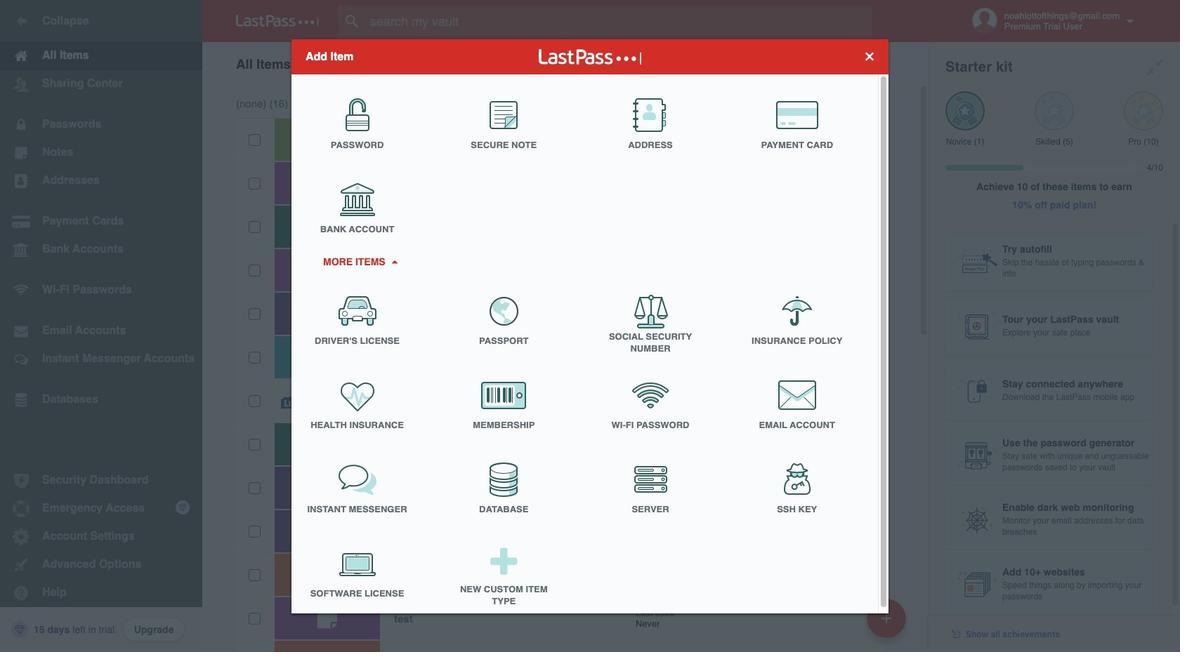 Task type: describe. For each thing, give the bounding box(es) containing it.
lastpass image
[[236, 15, 319, 27]]

Search search field
[[339, 6, 900, 37]]

vault options navigation
[[202, 42, 929, 84]]

new item navigation
[[862, 595, 915, 653]]

search my vault text field
[[339, 6, 900, 37]]



Task type: vqa. For each thing, say whether or not it's contained in the screenshot.
Main navigation navigation
yes



Task type: locate. For each thing, give the bounding box(es) containing it.
new item image
[[882, 614, 892, 624]]

main navigation navigation
[[0, 0, 202, 653]]

caret right image
[[389, 260, 399, 263]]

dialog
[[292, 39, 889, 618]]



